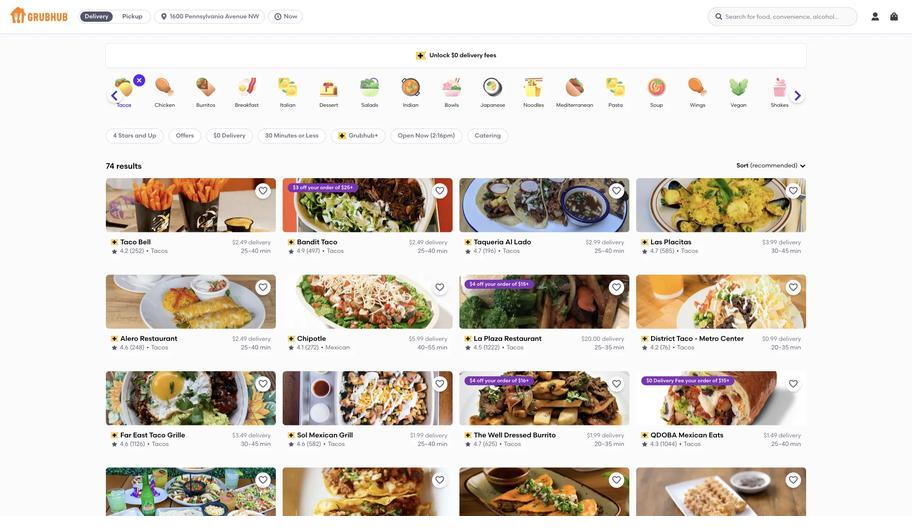 Task type: describe. For each thing, give the bounding box(es) containing it.
la
[[474, 335, 483, 343]]

delivery for taqueria al lado
[[602, 239, 625, 246]]

min for taqueria al lado
[[614, 248, 625, 255]]

tacos for sol mexican grill
[[328, 441, 345, 448]]

subscription pass image for far east taco grille
[[111, 432, 119, 438]]

star icon image for la plaza restaurant
[[465, 345, 472, 351]]

save this restaurant image for baja tap logo
[[258, 475, 268, 486]]

$4 for the
[[470, 378, 476, 384]]

$4 off your order of $16+
[[470, 378, 529, 384]]

minutes
[[274, 132, 297, 139]]

taqueria al lado logo image
[[460, 178, 630, 232]]

4.9 (497)
[[297, 248, 320, 255]]

save this restaurant button for district taco - metro center logo
[[786, 280, 802, 295]]

pasta image
[[601, 78, 631, 97]]

1 vertical spatial now
[[416, 132, 429, 139]]

$5.99
[[409, 335, 424, 343]]

taco up 4.2 (252)
[[120, 238, 137, 246]]

tacos for taco bell
[[151, 248, 168, 255]]

$2.49 for taco bell
[[233, 239, 247, 246]]

coffee and tea
[[807, 102, 835, 116]]

25–40 for qdoba mexican eats
[[772, 441, 789, 448]]

subscription pass image for taqueria al lado
[[465, 239, 473, 245]]

mexican for sol
[[309, 431, 338, 439]]

of for taco
[[335, 185, 340, 191]]

italian
[[280, 102, 296, 108]]

• for far east taco grille
[[147, 441, 150, 448]]

tacos for bandit taco
[[327, 248, 344, 255]]

1 vertical spatial and
[[135, 132, 147, 139]]

$1.49
[[765, 432, 778, 439]]

japanese
[[481, 102, 506, 108]]

• tacos for alero
[[147, 344, 168, 351]]

star icon image for taqueria al lado
[[465, 248, 472, 255]]

wings
[[691, 102, 706, 108]]

italian image
[[273, 78, 303, 97]]

delivery for $0 delivery
[[222, 132, 246, 139]]

25–40 for taqueria al lado
[[595, 248, 613, 255]]

$3.49 delivery
[[232, 432, 271, 439]]

(582)
[[307, 441, 322, 448]]

grubhub+
[[349, 132, 378, 139]]

(2:16pm)
[[431, 132, 455, 139]]

• tacos for the
[[500, 441, 521, 448]]

stars
[[118, 132, 134, 139]]

qdoba mexican eats logo image
[[637, 371, 807, 425]]

$3 off your order of $25+
[[293, 185, 353, 191]]

(248)
[[130, 344, 145, 351]]

alero restaurant logo image
[[106, 275, 276, 329]]

grubhub plus flag logo image for unlock $0 delivery fees
[[416, 51, 426, 60]]

min for alero restaurant
[[260, 344, 271, 351]]

4.7 (625)
[[474, 441, 498, 448]]

less
[[306, 132, 319, 139]]

min for la plaza restaurant
[[614, 344, 625, 351]]

well
[[488, 431, 503, 439]]

star icon image for las placitas
[[642, 248, 649, 255]]

$20.00 delivery
[[582, 335, 625, 343]]

grubhub plus flag logo image for grubhub+
[[339, 133, 347, 140]]

main navigation navigation
[[0, 0, 913, 33]]

4.5
[[474, 344, 482, 351]]

dessert
[[320, 102, 338, 108]]

district
[[651, 335, 676, 343]]

tacos for taqueria al lado
[[503, 248, 520, 255]]

unlock
[[430, 52, 450, 59]]

save this restaurant image for taqueria habanero bryant st logo
[[435, 475, 445, 486]]

tacos for las placitas
[[682, 248, 699, 255]]

4.6 for far east taco grille
[[120, 441, 129, 448]]

$1.99 for sol mexican grill
[[411, 432, 424, 439]]

25–40 for alero restaurant
[[241, 344, 259, 351]]

salads image
[[355, 78, 385, 97]]

30–45 min for far east taco grille
[[241, 441, 271, 448]]

taqueria
[[474, 238, 504, 246]]

off for la
[[477, 281, 484, 287]]

nw
[[248, 13, 259, 20]]

save this restaurant button for chipotle logo at the left of the page
[[433, 280, 448, 295]]

74 results
[[106, 161, 142, 171]]

20–35 min for district taco - metro center
[[772, 344, 802, 351]]

burritos image
[[191, 78, 221, 97]]

$0 for $0 delivery fee your order of $15+
[[647, 378, 653, 384]]

$0 delivery
[[214, 132, 246, 139]]

center
[[721, 335, 744, 343]]

1 horizontal spatial $0
[[452, 52, 459, 59]]

your right fee
[[686, 378, 697, 384]]

tacos for alero restaurant
[[151, 344, 168, 351]]

star icon image for far east taco grille
[[111, 441, 118, 448]]

plaza
[[484, 335, 503, 343]]

30–45 for far east taco grille
[[241, 441, 259, 448]]

$2.49 delivery for alero restaurant
[[233, 335, 271, 343]]

and inside coffee and tea
[[826, 102, 835, 108]]

vegan
[[731, 102, 747, 108]]

$5.99 delivery
[[409, 335, 448, 343]]

25–40 for sol mexican grill
[[418, 441, 436, 448]]

• for las placitas
[[677, 248, 680, 255]]

pennsylvania
[[185, 13, 224, 20]]

save this restaurant button for las placitas logo
[[786, 183, 802, 199]]

subscription pass image for district taco - metro center
[[642, 336, 649, 342]]

$0.99
[[763, 335, 778, 343]]

1 restaurant from the left
[[140, 335, 177, 343]]

star icon image for qdoba mexican eats
[[642, 441, 649, 448]]

star icon image for sol mexican grill
[[288, 441, 295, 448]]

save this restaurant button for baja tap logo
[[256, 473, 271, 488]]

sol mexican grill logo image
[[283, 371, 453, 425]]

grille
[[167, 431, 185, 439]]

subscription pass image for taco bell
[[111, 239, 119, 245]]

delivery for the well dressed burrito
[[602, 432, 625, 439]]

delivery inside button
[[85, 13, 108, 20]]

alero restaurant
[[120, 335, 177, 343]]

40–55
[[418, 344, 436, 351]]

svg image inside the 'main navigation' navigation
[[715, 12, 724, 21]]

delivery for qdoba mexican eats
[[779, 432, 802, 439]]

save this restaurant button for rosa mexicano logo at bottom
[[609, 473, 625, 488]]

tea
[[817, 110, 826, 116]]

min for qdoba mexican eats
[[791, 441, 802, 448]]

$2.99
[[586, 239, 601, 246]]

20–35 min for the well dressed burrito
[[595, 441, 625, 448]]

coffee and tea image
[[806, 78, 836, 97]]

taco right the east
[[149, 431, 166, 439]]

your for plaza
[[485, 281, 496, 287]]

(252)
[[130, 248, 144, 255]]

30–45 min for las placitas
[[772, 248, 802, 255]]

(497)
[[307, 248, 320, 255]]

2 restaurant from the left
[[505, 335, 542, 343]]

4.7 (196)
[[474, 248, 497, 255]]

mi vida logo image
[[637, 468, 807, 516]]

bowls image
[[437, 78, 467, 97]]

• tacos for district
[[673, 344, 695, 351]]

delivery for district taco - metro center
[[779, 335, 802, 343]]

$0.99 delivery
[[763, 335, 802, 343]]

eats
[[709, 431, 724, 439]]

las placitas logo image
[[637, 178, 807, 232]]

$1.99 delivery for sol mexican grill
[[411, 432, 448, 439]]

tacos for far east taco grille
[[152, 441, 169, 448]]

results
[[116, 161, 142, 171]]

Search for food, convenience, alcohol... search field
[[709, 7, 858, 26]]

4.7 for the well dressed burrito
[[474, 441, 482, 448]]

star icon image for chipotle
[[288, 345, 295, 351]]

save this restaurant image for far east taco grille logo
[[258, 379, 268, 389]]

far
[[120, 431, 131, 439]]

(272)
[[305, 344, 319, 351]]

delivery for $0 delivery fee your order of $15+
[[654, 378, 674, 384]]

taco right the bandit
[[321, 238, 338, 246]]

far east taco grille logo image
[[106, 371, 276, 425]]

• for taco bell
[[146, 248, 149, 255]]

catering
[[475, 132, 501, 139]]

fees
[[485, 52, 497, 59]]

(1126)
[[130, 441, 145, 448]]

svg image inside 'field'
[[800, 162, 807, 169]]

chicken
[[155, 102, 175, 108]]

$2.49 for bandit taco
[[409, 239, 424, 246]]

(
[[751, 162, 753, 169]]

sol
[[297, 431, 308, 439]]

$0 delivery fee your order of $15+
[[647, 378, 730, 384]]

coffee
[[807, 102, 824, 108]]

up
[[148, 132, 156, 139]]

salads
[[362, 102, 379, 108]]

subscription pass image for la plaza restaurant
[[465, 336, 473, 342]]

unlock $0 delivery fees
[[430, 52, 497, 59]]

delivery for chipotle
[[425, 335, 448, 343]]

• for district taco - metro center
[[673, 344, 676, 351]]

save this restaurant image for mi vida logo
[[789, 475, 799, 486]]

taco left -
[[677, 335, 694, 343]]

25–35
[[595, 344, 613, 351]]

mexican for qdoba
[[679, 431, 708, 439]]

4.7 for las placitas
[[651, 248, 659, 255]]



Task type: locate. For each thing, give the bounding box(es) containing it.
of for well
[[512, 378, 517, 384]]

• for bandit taco
[[323, 248, 325, 255]]

delivery for alero restaurant
[[249, 335, 271, 343]]

star icon image for the well dressed burrito
[[465, 441, 472, 448]]

delivery down breakfast on the top of page
[[222, 132, 246, 139]]

tacos down "al"
[[503, 248, 520, 255]]

1 vertical spatial 20–35
[[595, 441, 613, 448]]

1 vertical spatial svg image
[[800, 162, 807, 169]]

indian
[[403, 102, 419, 108]]

2 horizontal spatial delivery
[[654, 378, 674, 384]]

now right nw
[[284, 13, 298, 20]]

1 vertical spatial delivery
[[222, 132, 246, 139]]

1 horizontal spatial 20–35
[[772, 344, 789, 351]]

0 vertical spatial $4
[[470, 281, 476, 287]]

the
[[474, 431, 487, 439]]

$3.49
[[232, 432, 247, 439]]

subscription pass image left the 'qdoba'
[[642, 432, 649, 438]]

(1044)
[[661, 441, 678, 448]]

0 horizontal spatial $0
[[214, 132, 221, 139]]

25–40 min for sol mexican grill
[[418, 441, 448, 448]]

restaurant up (248)
[[140, 335, 177, 343]]

• down bell
[[146, 248, 149, 255]]

• for qdoba mexican eats
[[680, 441, 682, 448]]

0 horizontal spatial 4.2
[[120, 248, 128, 255]]

• down taqueria al lado
[[499, 248, 501, 255]]

4.6 (248)
[[120, 344, 145, 351]]

placitas
[[665, 238, 692, 246]]

save this restaurant image
[[258, 186, 268, 196], [435, 186, 445, 196], [258, 282, 268, 293], [435, 282, 445, 293], [612, 282, 622, 293], [435, 379, 445, 389], [612, 379, 622, 389], [612, 475, 622, 486]]

bell
[[139, 238, 151, 246]]

0 vertical spatial 20–35 min
[[772, 344, 802, 351]]

1 horizontal spatial svg image
[[800, 162, 807, 169]]

tacos down far east taco grille
[[152, 441, 169, 448]]

metro
[[700, 335, 720, 343]]

• down alero restaurant
[[147, 344, 149, 351]]

of left $25+
[[335, 185, 340, 191]]

now inside button
[[284, 13, 298, 20]]

subscription pass image
[[111, 239, 119, 245], [111, 336, 119, 342], [642, 336, 649, 342], [111, 432, 119, 438], [288, 432, 296, 438], [465, 432, 473, 438]]

order left $16+ on the bottom of the page
[[498, 378, 511, 384]]

save this restaurant button for taqueria habanero bryant st logo
[[433, 473, 448, 488]]

breakfast
[[235, 102, 259, 108]]

tacos for district taco - metro center
[[678, 344, 695, 351]]

delivery left "pickup"
[[85, 13, 108, 20]]

fee
[[676, 378, 685, 384]]

$2.49 delivery for taco bell
[[233, 239, 271, 246]]

1 horizontal spatial 30–45
[[772, 248, 789, 255]]

mexican
[[326, 344, 350, 351], [309, 431, 338, 439], [679, 431, 708, 439]]

subscription pass image left chipotle
[[288, 336, 296, 342]]

$3.99
[[763, 239, 778, 246]]

tacos for la plaza restaurant
[[507, 344, 524, 351]]

bandit taco logo image
[[283, 178, 453, 232]]

0 horizontal spatial $1.99 delivery
[[411, 432, 448, 439]]

$4 down 4.5
[[470, 378, 476, 384]]

star icon image for bandit taco
[[288, 248, 295, 255]]

la plaza restaurant logo image
[[460, 275, 630, 329]]

1 vertical spatial $4
[[470, 378, 476, 384]]

the well dressed burrito
[[474, 431, 556, 439]]

chipotle
[[297, 335, 326, 343]]

subscription pass image left far
[[111, 432, 119, 438]]

delivery for sol mexican grill
[[425, 432, 448, 439]]

$3
[[293, 185, 299, 191]]

4.6 down sol
[[297, 441, 305, 448]]

1 horizontal spatial now
[[416, 132, 429, 139]]

4.6 (582)
[[297, 441, 322, 448]]

0 horizontal spatial $15+
[[519, 281, 529, 287]]

star icon image left 4.7 (625)
[[465, 441, 472, 448]]

• tacos for qdoba
[[680, 441, 701, 448]]

$0 left fee
[[647, 378, 653, 384]]

save this restaurant button for 'taqueria al lado logo'
[[609, 183, 625, 199]]

delivery for bandit taco
[[425, 239, 448, 246]]

4.2 (252)
[[120, 248, 144, 255]]

• down sol mexican grill
[[324, 441, 326, 448]]

0 vertical spatial grubhub plus flag logo image
[[416, 51, 426, 60]]

save this restaurant image for 'taqueria al lado logo'
[[612, 186, 622, 196]]

$1.49 delivery
[[765, 432, 802, 439]]

order for well
[[498, 378, 511, 384]]

4.1 (272)
[[297, 344, 319, 351]]

0 horizontal spatial and
[[135, 132, 147, 139]]

1 vertical spatial grubhub plus flag logo image
[[339, 133, 347, 140]]

1 horizontal spatial delivery
[[222, 132, 246, 139]]

shakes image
[[765, 78, 795, 97]]

order left $25+
[[320, 185, 334, 191]]

• down placitas
[[677, 248, 680, 255]]

star icon image
[[111, 248, 118, 255], [288, 248, 295, 255], [465, 248, 472, 255], [642, 248, 649, 255], [111, 345, 118, 351], [288, 345, 295, 351], [465, 345, 472, 351], [642, 345, 649, 351], [111, 441, 118, 448], [288, 441, 295, 448], [465, 441, 472, 448], [642, 441, 649, 448]]

breakfast image
[[232, 78, 262, 97]]

4.7 down the
[[474, 441, 482, 448]]

0 vertical spatial 30–45
[[772, 248, 789, 255]]

30–45 down $3.49 delivery
[[241, 441, 259, 448]]

japanese image
[[478, 78, 508, 97]]

star icon image left 4.6 (1126)
[[111, 441, 118, 448]]

2 horizontal spatial $0
[[647, 378, 653, 384]]

star icon image left 4.2 (252)
[[111, 248, 118, 255]]

qdoba
[[651, 431, 678, 439]]

tacos down the qdoba mexican eats
[[684, 441, 701, 448]]

star icon image left 4.6 (248)
[[111, 345, 118, 351]]

1 horizontal spatial 30–45 min
[[772, 248, 802, 255]]

tacos image
[[109, 78, 139, 97]]

0 vertical spatial delivery
[[85, 13, 108, 20]]

bandit
[[297, 238, 320, 246]]

1 horizontal spatial grubhub plus flag logo image
[[416, 51, 426, 60]]

and
[[826, 102, 835, 108], [135, 132, 147, 139]]

$1.99
[[411, 432, 424, 439], [588, 432, 601, 439]]

wings image
[[683, 78, 713, 97]]

mexican for •
[[326, 344, 350, 351]]

(196)
[[483, 248, 497, 255]]

$0 right unlock
[[452, 52, 459, 59]]

1 vertical spatial 20–35 min
[[595, 441, 625, 448]]

4.7 down las at the top right
[[651, 248, 659, 255]]

• tacos down la plaza restaurant
[[502, 344, 524, 351]]

• tacos down bell
[[146, 248, 168, 255]]

save this restaurant button for alero restaurant logo
[[256, 280, 271, 295]]

tacos
[[117, 102, 131, 108], [151, 248, 168, 255], [327, 248, 344, 255], [503, 248, 520, 255], [682, 248, 699, 255], [151, 344, 168, 351], [507, 344, 524, 351], [678, 344, 695, 351], [152, 441, 169, 448], [328, 441, 345, 448], [504, 441, 521, 448], [684, 441, 701, 448]]

4 stars and up
[[113, 132, 156, 139]]

• mexican
[[321, 344, 350, 351]]

0 vertical spatial svg image
[[715, 12, 724, 21]]

star icon image left 4.2 (76) on the bottom right
[[642, 345, 649, 351]]

tacos down the well dressed burrito
[[504, 441, 521, 448]]

30–45 min down $3.49 delivery
[[241, 441, 271, 448]]

• tacos for taqueria
[[499, 248, 520, 255]]

1 horizontal spatial 20–35 min
[[772, 344, 802, 351]]

off right the $3
[[300, 185, 307, 191]]

1 vertical spatial $0
[[214, 132, 221, 139]]

svg image inside now button
[[274, 12, 282, 21]]

and left 'up'
[[135, 132, 147, 139]]

$4 down '4.7 (196)'
[[470, 281, 476, 287]]

now right open
[[416, 132, 429, 139]]

save this restaurant button for taco bell logo
[[256, 183, 271, 199]]

tacos down "district taco - metro center"
[[678, 344, 695, 351]]

4.2 for district taco - metro center
[[651, 344, 659, 351]]

tacos down placitas
[[682, 248, 699, 255]]

30–45
[[772, 248, 789, 255], [241, 441, 259, 448]]

delivery for las placitas
[[779, 239, 802, 246]]

• tacos down the well dressed burrito
[[500, 441, 521, 448]]

las placitas
[[651, 238, 692, 246]]

25–40 min for taco bell
[[241, 248, 271, 255]]

0 vertical spatial 20–35
[[772, 344, 789, 351]]

0 horizontal spatial $1.99
[[411, 432, 424, 439]]

star icon image left '4.7 (196)'
[[465, 248, 472, 255]]

of right fee
[[713, 378, 718, 384]]

recommended
[[753, 162, 796, 169]]

1 vertical spatial 30–45
[[241, 441, 259, 448]]

• right (497) in the top left of the page
[[323, 248, 325, 255]]

star icon image left 4.9 at the top left of the page
[[288, 248, 295, 255]]

• tacos down bandit taco
[[323, 248, 344, 255]]

0 horizontal spatial delivery
[[85, 13, 108, 20]]

subscription pass image for qdoba mexican eats
[[642, 432, 649, 438]]

avenue
[[225, 13, 247, 20]]

1 horizontal spatial and
[[826, 102, 835, 108]]

0 horizontal spatial 20–35
[[595, 441, 613, 448]]

$16+
[[519, 378, 529, 384]]

0 vertical spatial $15+
[[519, 281, 529, 287]]

min for taco bell
[[260, 248, 271, 255]]

30
[[265, 132, 273, 139]]

4.6 (1126)
[[120, 441, 145, 448]]

vegan image
[[724, 78, 754, 97]]

mediterranean
[[557, 102, 594, 108]]

or
[[299, 132, 305, 139]]

mediterranean image
[[560, 78, 590, 97]]

tacos right the (252)
[[151, 248, 168, 255]]

taco bell logo image
[[106, 178, 276, 232]]

1 vertical spatial 4.2
[[651, 344, 659, 351]]

save this restaurant button for far east taco grille logo
[[256, 376, 271, 392]]

your for well
[[485, 378, 496, 384]]

taqueria habanero bryant st logo image
[[283, 468, 453, 516]]

sort ( recommended )
[[737, 162, 798, 169]]

1 horizontal spatial $15+
[[719, 378, 730, 384]]

0 horizontal spatial grubhub plus flag logo image
[[339, 133, 347, 140]]

4.6 down alero
[[120, 344, 129, 351]]

district taco - metro center logo image
[[637, 275, 807, 329]]

soup image
[[642, 78, 672, 97]]

las
[[651, 238, 663, 246]]

1 horizontal spatial 4.2
[[651, 344, 659, 351]]

1 horizontal spatial $1.99
[[588, 432, 601, 439]]

4.6 for alero restaurant
[[120, 344, 129, 351]]

noodles image
[[519, 78, 549, 97]]

save this restaurant button
[[256, 183, 271, 199], [433, 183, 448, 199], [609, 183, 625, 199], [786, 183, 802, 199], [256, 280, 271, 295], [433, 280, 448, 295], [609, 280, 625, 295], [786, 280, 802, 295], [256, 376, 271, 392], [433, 376, 448, 392], [609, 376, 625, 392], [786, 376, 802, 392], [256, 473, 271, 488], [433, 473, 448, 488], [609, 473, 625, 488], [786, 473, 802, 488]]

4.7 left (196)
[[474, 248, 482, 255]]

burrito
[[533, 431, 556, 439]]

4.7
[[474, 248, 482, 255], [651, 248, 659, 255], [474, 441, 482, 448]]

• tacos for la
[[502, 344, 524, 351]]

the well dressed burrito logo image
[[460, 371, 630, 425]]

subscription pass image left las at the top right
[[642, 239, 649, 245]]

74
[[106, 161, 115, 171]]

tacos down tacos image at the top of the page
[[117, 102, 131, 108]]

now button
[[268, 10, 307, 24]]

1600 pennsylvania avenue nw button
[[154, 10, 268, 24]]

restaurant right plaza
[[505, 335, 542, 343]]

save this restaurant button for mi vida logo
[[786, 473, 802, 488]]

4.6 down far
[[120, 441, 129, 448]]

• tacos down alero restaurant
[[147, 344, 168, 351]]

• for la plaza restaurant
[[502, 344, 505, 351]]

25–40 min for alero restaurant
[[241, 344, 271, 351]]

subscription pass image for chipotle
[[288, 336, 296, 342]]

2 vertical spatial $0
[[647, 378, 653, 384]]

$1.99 for the well dressed burrito
[[588, 432, 601, 439]]

mexican left eats
[[679, 431, 708, 439]]

subscription pass image left taqueria
[[465, 239, 473, 245]]

• tacos down placitas
[[677, 248, 699, 255]]

2 vertical spatial delivery
[[654, 378, 674, 384]]

baja tap logo image
[[106, 468, 276, 516]]

subscription pass image
[[288, 239, 296, 245], [465, 239, 473, 245], [642, 239, 649, 245], [288, 336, 296, 342], [465, 336, 473, 342], [642, 432, 649, 438]]

• down far east taco grille
[[147, 441, 150, 448]]

alero
[[120, 335, 138, 343]]

4
[[113, 132, 117, 139]]

• tacos down far east taco grille
[[147, 441, 169, 448]]

off for the
[[477, 378, 484, 384]]

$2.49
[[233, 239, 247, 246], [409, 239, 424, 246], [233, 335, 247, 343]]

None field
[[737, 162, 807, 170]]

0 horizontal spatial svg image
[[715, 12, 724, 21]]

grubhub plus flag logo image
[[416, 51, 426, 60], [339, 133, 347, 140]]

2 $1.99 from the left
[[588, 432, 601, 439]]

subscription pass image left sol
[[288, 432, 296, 438]]

east
[[133, 431, 148, 439]]

your
[[308, 185, 319, 191], [485, 281, 496, 287], [485, 378, 496, 384], [686, 378, 697, 384]]

• tacos down sol mexican grill
[[324, 441, 345, 448]]

bandit taco
[[297, 238, 338, 246]]

taqueria al lado
[[474, 238, 532, 246]]

4.3
[[651, 441, 659, 448]]

order for plaza
[[498, 281, 511, 287]]

subscription pass image left the bandit
[[288, 239, 296, 245]]

0 vertical spatial 4.2
[[120, 248, 128, 255]]

30–45 min down $3.99 delivery
[[772, 248, 802, 255]]

4.2 left the (252)
[[120, 248, 128, 255]]

soup
[[651, 102, 664, 108]]

4.3 (1044)
[[651, 441, 678, 448]]

off down '4.7 (196)'
[[477, 281, 484, 287]]

0 vertical spatial off
[[300, 185, 307, 191]]

taco bell
[[120, 238, 151, 246]]

• tacos for bandit
[[323, 248, 344, 255]]

0 horizontal spatial restaurant
[[140, 335, 177, 343]]

)
[[796, 162, 798, 169]]

0 vertical spatial 30–45 min
[[772, 248, 802, 255]]

subscription pass image for bandit taco
[[288, 239, 296, 245]]

sol mexican grill
[[297, 431, 353, 439]]

subscription pass image left alero
[[111, 336, 119, 342]]

0 horizontal spatial 30–45
[[241, 441, 259, 448]]

taco
[[120, 238, 137, 246], [321, 238, 338, 246], [677, 335, 694, 343], [149, 431, 166, 439]]

pickup button
[[115, 10, 150, 24]]

• tacos down the qdoba mexican eats
[[680, 441, 701, 448]]

svg image
[[715, 12, 724, 21], [800, 162, 807, 169]]

save this restaurant image
[[612, 186, 622, 196], [789, 186, 799, 196], [789, 282, 799, 293], [258, 379, 268, 389], [789, 379, 799, 389], [258, 475, 268, 486], [435, 475, 445, 486], [789, 475, 799, 486]]

tacos for qdoba mexican eats
[[684, 441, 701, 448]]

30 minutes or less
[[265, 132, 319, 139]]

subscription pass image left district
[[642, 336, 649, 342]]

grubhub plus flag logo image left grubhub+
[[339, 133, 347, 140]]

• down the qdoba mexican eats
[[680, 441, 682, 448]]

• for sol mexican grill
[[324, 441, 326, 448]]

subscription pass image for alero restaurant
[[111, 336, 119, 342]]

now
[[284, 13, 298, 20], [416, 132, 429, 139]]

noodles
[[524, 102, 544, 108]]

delivery for la plaza restaurant
[[602, 335, 625, 343]]

subscription pass image left taco bell
[[111, 239, 119, 245]]

0 vertical spatial now
[[284, 13, 298, 20]]

4.1
[[297, 344, 304, 351]]

dessert image
[[314, 78, 344, 97]]

min for the well dressed burrito
[[614, 441, 625, 448]]

tacos down grill
[[328, 441, 345, 448]]

and up tea
[[826, 102, 835, 108]]

4.9
[[297, 248, 305, 255]]

0 horizontal spatial now
[[284, 13, 298, 20]]

30–45 min
[[772, 248, 802, 255], [241, 441, 271, 448]]

• tacos
[[146, 248, 168, 255], [323, 248, 344, 255], [499, 248, 520, 255], [677, 248, 699, 255], [147, 344, 168, 351], [502, 344, 524, 351], [673, 344, 695, 351], [147, 441, 169, 448], [324, 441, 345, 448], [500, 441, 521, 448], [680, 441, 701, 448]]

4.2
[[120, 248, 128, 255], [651, 344, 659, 351]]

1 vertical spatial $15+
[[719, 378, 730, 384]]

$0 right offers
[[214, 132, 221, 139]]

1 horizontal spatial $1.99 delivery
[[588, 432, 625, 439]]

4.2 for taco bell
[[120, 248, 128, 255]]

star icon image left 4.6 (582)
[[288, 441, 295, 448]]

1600
[[170, 13, 184, 20]]

mexican right (272)
[[326, 344, 350, 351]]

chicken image
[[150, 78, 180, 97]]

star icon image for district taco - metro center
[[642, 345, 649, 351]]

subscription pass image left la
[[465, 336, 473, 342]]

1 $1.99 from the left
[[411, 432, 424, 439]]

min for chipotle
[[437, 344, 448, 351]]

4.7 for taqueria al lado
[[474, 248, 482, 255]]

2 vertical spatial off
[[477, 378, 484, 384]]

4.6
[[120, 344, 129, 351], [120, 441, 129, 448], [297, 441, 305, 448]]

chipotle logo image
[[283, 275, 453, 329]]

subscription pass image for las placitas
[[642, 239, 649, 245]]

subscription pass image for sol mexican grill
[[288, 432, 296, 438]]

off
[[300, 185, 307, 191], [477, 281, 484, 287], [477, 378, 484, 384]]

$4 off your order of $15+
[[470, 281, 529, 287]]

2 $4 from the top
[[470, 378, 476, 384]]

mexican up the (582)
[[309, 431, 338, 439]]

pickup
[[122, 13, 143, 20]]

svg image
[[871, 12, 881, 22], [890, 12, 900, 22], [160, 12, 168, 21], [274, 12, 282, 21], [136, 77, 143, 84]]

star icon image left 4.3
[[642, 441, 649, 448]]

order down taqueria al lado
[[498, 281, 511, 287]]

save this restaurant image for las placitas logo
[[789, 186, 799, 196]]

0 vertical spatial $0
[[452, 52, 459, 59]]

delivery button
[[79, 10, 115, 24]]

$4
[[470, 281, 476, 287], [470, 378, 476, 384]]

svg image inside 1600 pennsylvania avenue nw button
[[160, 12, 168, 21]]

rosa mexicano logo image
[[460, 468, 630, 516]]

restaurant
[[140, 335, 177, 343], [505, 335, 542, 343]]

1 vertical spatial 30–45 min
[[241, 441, 271, 448]]

1 horizontal spatial restaurant
[[505, 335, 542, 343]]

star icon image left 4.1
[[288, 345, 295, 351]]

(76)
[[661, 344, 671, 351]]

none field containing sort
[[737, 162, 807, 170]]

$4 for la
[[470, 281, 476, 287]]

delivery left fee
[[654, 378, 674, 384]]

star icon image left 4.7 (585)
[[642, 248, 649, 255]]

delivery for far east taco grille
[[248, 432, 271, 439]]

tacos for the well dressed burrito
[[504, 441, 521, 448]]

indian image
[[396, 78, 426, 97]]

order right fee
[[698, 378, 712, 384]]

• for chipotle
[[321, 344, 324, 351]]

off for bandit
[[300, 185, 307, 191]]

star icon image left 4.5
[[465, 345, 472, 351]]

far east taco grille
[[120, 431, 185, 439]]

• right (625)
[[500, 441, 502, 448]]

off down 4.5
[[477, 378, 484, 384]]

burritos
[[197, 102, 215, 108]]

4.7 (585)
[[651, 248, 675, 255]]

4.2 left (76)
[[651, 344, 659, 351]]

open
[[398, 132, 414, 139]]

25–40 for taco bell
[[241, 248, 259, 255]]

$20.00
[[582, 335, 601, 343]]

25–40 min for qdoba mexican eats
[[772, 441, 802, 448]]

• down la plaza restaurant
[[502, 344, 505, 351]]

• right (76)
[[673, 344, 676, 351]]

• tacos down "district taco - metro center"
[[673, 344, 695, 351]]

qdoba mexican eats
[[651, 431, 724, 439]]

subscription pass image left the
[[465, 432, 473, 438]]

4.5 (1222)
[[474, 344, 500, 351]]

25–40 min for bandit taco
[[418, 248, 448, 255]]

• right (272)
[[321, 344, 324, 351]]

0 horizontal spatial 20–35 min
[[595, 441, 625, 448]]

your for taco
[[308, 185, 319, 191]]

25–40 for bandit taco
[[418, 248, 436, 255]]

1 $1.99 delivery from the left
[[411, 432, 448, 439]]

1 $4 from the top
[[470, 281, 476, 287]]

1 vertical spatial off
[[477, 281, 484, 287]]

0 vertical spatial and
[[826, 102, 835, 108]]

your down (196)
[[485, 281, 496, 287]]

0 horizontal spatial 30–45 min
[[241, 441, 271, 448]]

• tacos down "al"
[[499, 248, 520, 255]]

tacos down alero restaurant
[[151, 344, 168, 351]]

2 $1.99 delivery from the left
[[588, 432, 625, 439]]

bowls
[[445, 102, 459, 108]]



Task type: vqa. For each thing, say whether or not it's contained in the screenshot.


